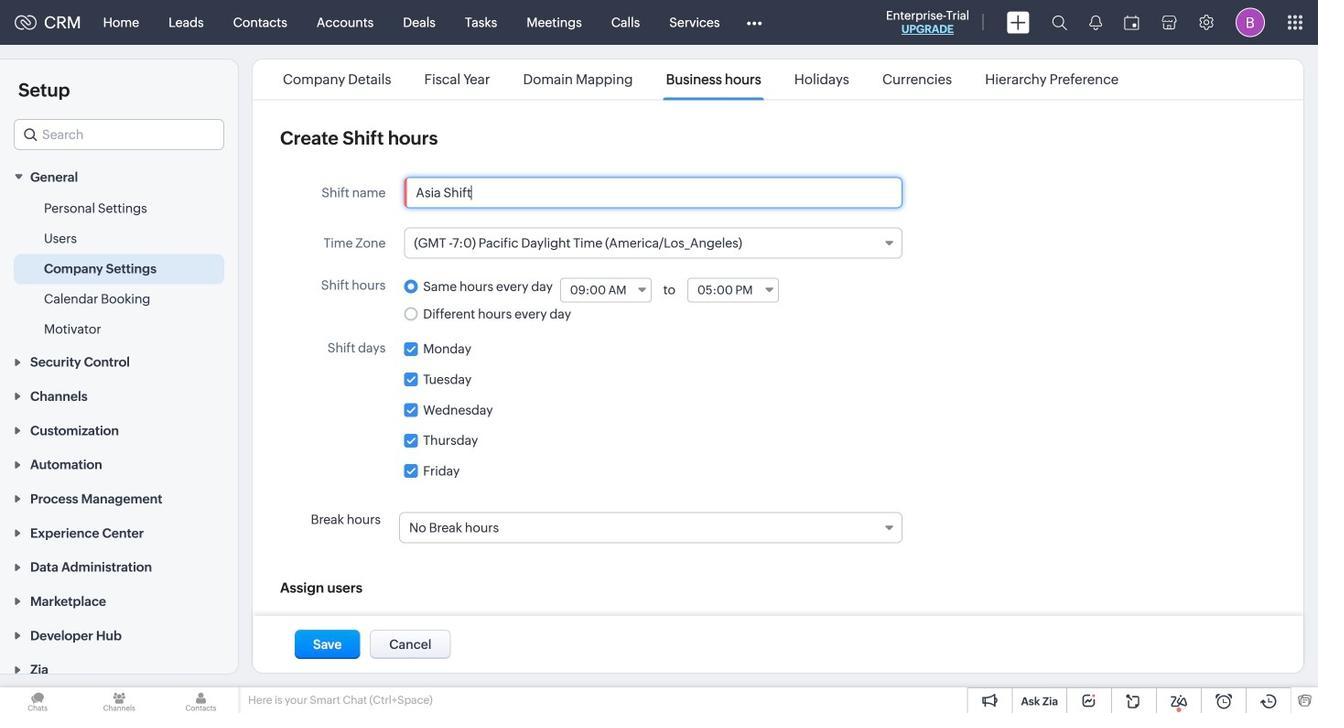 Task type: describe. For each thing, give the bounding box(es) containing it.
calendar image
[[1125, 15, 1140, 30]]

contacts image
[[163, 688, 239, 713]]

search image
[[1052, 15, 1068, 30]]

channels image
[[82, 688, 157, 713]]

chats image
[[0, 688, 75, 713]]

E.g.: US Shift text field
[[405, 178, 902, 207]]

create menu element
[[996, 0, 1041, 44]]

Other Modules field
[[735, 8, 774, 37]]



Task type: vqa. For each thing, say whether or not it's contained in the screenshot.
Contacts image
yes



Task type: locate. For each thing, give the bounding box(es) containing it.
create menu image
[[1007, 11, 1030, 33]]

profile element
[[1225, 0, 1277, 44]]

none field search
[[14, 119, 224, 150]]

None field
[[14, 119, 224, 150], [404, 228, 903, 259], [399, 512, 903, 544], [404, 228, 903, 259], [399, 512, 903, 544]]

search element
[[1041, 0, 1079, 45]]

Search text field
[[15, 120, 223, 149]]

region
[[0, 194, 238, 345]]

list
[[267, 60, 1136, 99]]

logo image
[[15, 15, 37, 30]]

None text field
[[689, 279, 778, 302]]

None text field
[[561, 279, 651, 302]]

signals image
[[1090, 15, 1103, 30]]

profile image
[[1236, 8, 1266, 37]]

signals element
[[1079, 0, 1114, 45]]



